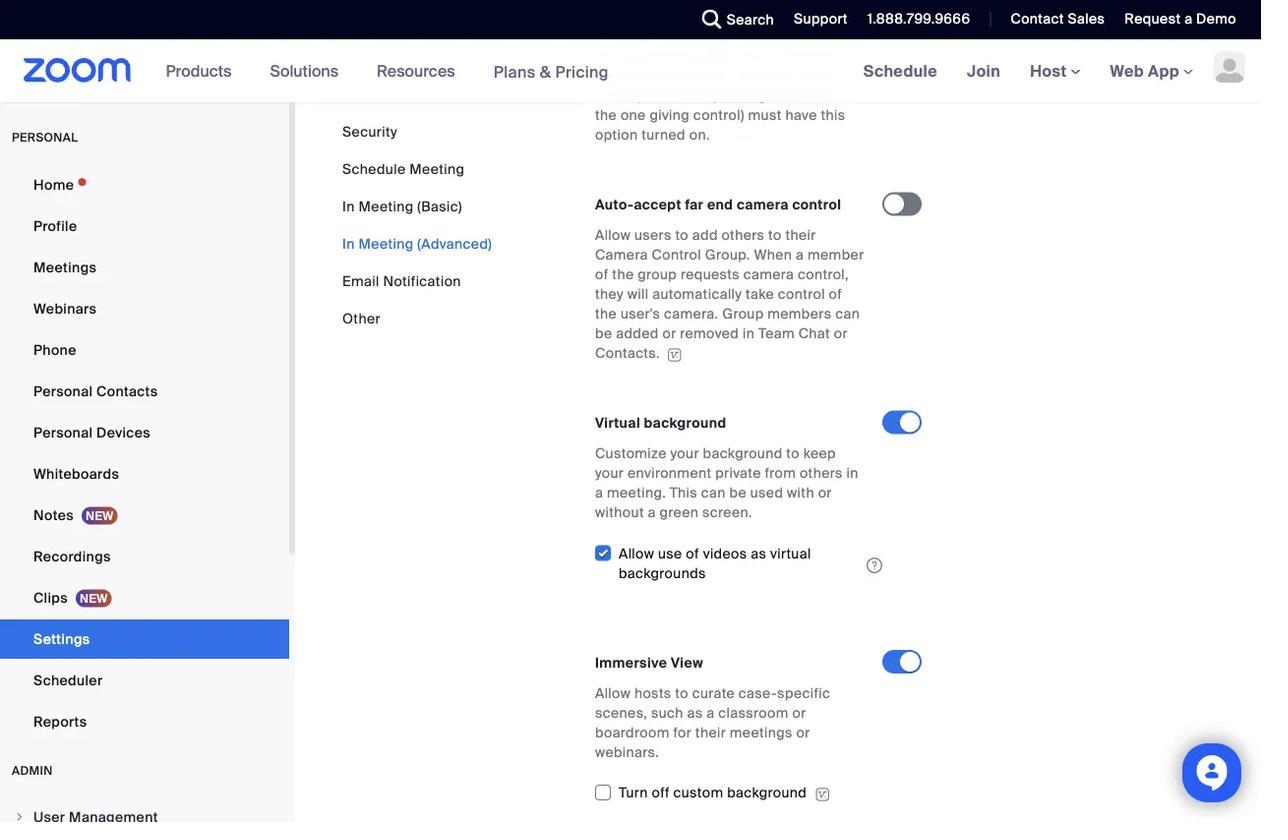 Task type: locate. For each thing, give the bounding box(es) containing it.
meetings
[[33, 258, 97, 277]]

the down camera
[[612, 266, 634, 284]]

in for in meeting (advanced)
[[342, 235, 355, 253]]

0 vertical spatial end
[[621, 17, 647, 36]]

banner
[[0, 39, 1262, 104]]

1 horizontal spatial one
[[665, 87, 691, 105]]

menu bar
[[342, 122, 492, 329]]

1 vertical spatial schedule
[[342, 160, 406, 178]]

0 horizontal spatial can
[[701, 485, 726, 503]]

control up members at top
[[778, 286, 825, 304]]

1 vertical spatial background
[[703, 445, 783, 464]]

allow up scenes, on the bottom of page
[[595, 685, 631, 703]]

in inside 'customize your background to keep your environment private from others in a meeting. this can be used with or without a green screen.'
[[847, 465, 859, 483]]

can up screen.
[[701, 485, 726, 503]]

settings
[[33, 630, 90, 648]]

allow for allow use of videos as virtual backgrounds
[[619, 545, 655, 563]]

1 horizontal spatial can
[[836, 306, 860, 324]]

view
[[671, 654, 703, 673]]

allow up camera
[[595, 227, 631, 245]]

menu bar containing security
[[342, 122, 492, 329]]

1 vertical spatial users
[[635, 227, 672, 245]]

of inside allow another user to take control of your camera during a meeting. both users (the one requesting control and the one giving control) must have this option turned on.
[[824, 48, 837, 66]]

their right the for
[[696, 724, 726, 743]]

0 vertical spatial in
[[342, 197, 355, 216]]

background
[[644, 415, 727, 433], [703, 445, 783, 464], [727, 785, 807, 803]]

banner containing products
[[0, 39, 1262, 104]]

1 horizontal spatial in
[[847, 465, 859, 483]]

control,
[[798, 266, 849, 284]]

camera down when at right
[[744, 266, 794, 284]]

to inside allow hosts to curate case-specific scenes, such as a classroom or boardroom for their meetings or webinars.
[[675, 685, 689, 703]]

of up both
[[824, 48, 837, 66]]

1 vertical spatial meeting
[[359, 197, 414, 216]]

hosts
[[635, 685, 672, 703]]

1 in from the top
[[342, 197, 355, 216]]

others down keep
[[800, 465, 843, 483]]

0 vertical spatial the
[[595, 107, 617, 125]]

0 vertical spatial users
[[595, 87, 633, 105]]

a inside allow another user to take control of your camera during a meeting. both users (the one requesting control and the one giving control) must have this option turned on.
[[729, 67, 737, 86]]

1 horizontal spatial their
[[786, 227, 816, 245]]

0 horizontal spatial one
[[621, 107, 646, 125]]

0 vertical spatial personal
[[33, 382, 93, 401]]

their up when at right
[[786, 227, 816, 245]]

webinars link
[[0, 289, 289, 329]]

in up email
[[342, 235, 355, 253]]

one down (the
[[621, 107, 646, 125]]

in down schedule meeting
[[342, 197, 355, 216]]

a
[[1185, 10, 1193, 28], [729, 67, 737, 86], [796, 247, 804, 265], [595, 485, 603, 503], [648, 504, 656, 523], [707, 705, 715, 723]]

meeting down schedule meeting
[[359, 197, 414, 216]]

0 horizontal spatial others
[[722, 227, 765, 245]]

join
[[967, 61, 1001, 81]]

as inside allow hosts to curate case-specific scenes, such as a classroom or boardroom for their meetings or webinars.
[[687, 705, 703, 723]]

private
[[716, 465, 761, 483]]

0 vertical spatial their
[[786, 227, 816, 245]]

requests
[[681, 266, 740, 284]]

during
[[682, 67, 725, 86]]

0 horizontal spatial meeting.
[[607, 485, 666, 503]]

1 horizontal spatial meeting.
[[740, 67, 800, 86]]

a right when at right
[[796, 247, 804, 265]]

schedule down "security"
[[342, 160, 406, 178]]

without
[[595, 504, 644, 523]]

(the
[[636, 87, 662, 105]]

meeting up email notification link
[[359, 235, 414, 253]]

request a demo link
[[1110, 0, 1262, 39], [1125, 10, 1237, 28]]

plans & pricing
[[494, 61, 609, 82]]

personal up whiteboards
[[33, 424, 93, 442]]

0 vertical spatial can
[[836, 306, 860, 324]]

1 horizontal spatial be
[[730, 485, 747, 503]]

control
[[706, 17, 755, 36], [773, 48, 820, 66], [771, 87, 818, 105], [793, 196, 842, 215], [778, 286, 825, 304]]

in meeting (basic) link
[[342, 197, 462, 216]]

in inside allow users to add others to their camera control group. when a member of the group requests camera control, they will automatically take control of the user's camera. group members can be added or removed in team chat or contacts.
[[743, 325, 755, 344]]

2 vertical spatial meeting
[[359, 235, 414, 253]]

schedule for schedule meeting
[[342, 160, 406, 178]]

in right from
[[847, 465, 859, 483]]

1 horizontal spatial others
[[800, 465, 843, 483]]

immersive view
[[595, 654, 703, 673]]

when
[[754, 247, 792, 265]]

your inside allow another user to take control of your camera during a meeting. both users (the one requesting control and the one giving control) must have this option turned on.
[[595, 67, 624, 86]]

customize your background to keep your environment private from others in a meeting. this can be used with or without a green screen.
[[595, 445, 859, 523]]

background up private
[[703, 445, 783, 464]]

email notification link
[[342, 272, 461, 290]]

learn more about allow use of videos as virtual backgrounds image
[[867, 557, 883, 575]]

your
[[595, 67, 624, 86], [671, 445, 699, 464], [595, 465, 624, 483]]

1 horizontal spatial schedule
[[864, 61, 938, 81]]

allow users to add others to their camera control group. when a member of the group requests camera control, they will automatically take control of the user's camera. group members can be added or removed in team chat or contacts. application
[[595, 226, 865, 364]]

web app
[[1111, 61, 1180, 81]]

1 vertical spatial be
[[730, 485, 747, 503]]

allow inside allow use of videos as virtual backgrounds
[[619, 545, 655, 563]]

allow up backgrounds
[[619, 545, 655, 563]]

1 vertical spatial take
[[746, 286, 774, 304]]

in
[[743, 325, 755, 344], [847, 465, 859, 483]]

allow inside allow another user to take control of your camera during a meeting. both users (the one requesting control and the one giving control) must have this option turned on.
[[595, 48, 631, 66]]

allow
[[595, 48, 631, 66], [595, 227, 631, 245], [619, 545, 655, 563], [595, 685, 631, 703]]

1 personal from the top
[[33, 382, 93, 401]]

schedule down 1.888.799.9666
[[864, 61, 938, 81]]

another
[[635, 48, 687, 66]]

allow for allow users to add others to their camera control group. when a member of the group requests camera control, they will automatically take control of the user's camera. group members can be added or removed in team chat or contacts.
[[595, 227, 631, 245]]

to
[[724, 48, 737, 66], [675, 227, 689, 245], [769, 227, 782, 245], [787, 445, 800, 464], [675, 685, 689, 703]]

chat
[[799, 325, 831, 344]]

plans
[[494, 61, 536, 82]]

personal
[[33, 382, 93, 401], [33, 424, 93, 442]]

1 horizontal spatial end
[[707, 196, 733, 215]]

1 vertical spatial the
[[612, 266, 634, 284]]

1 vertical spatial in
[[847, 465, 859, 483]]

users left (the
[[595, 87, 633, 105]]

take up group
[[746, 286, 774, 304]]

0 horizontal spatial their
[[696, 724, 726, 743]]

others
[[722, 227, 765, 245], [800, 465, 843, 483]]

1 vertical spatial can
[[701, 485, 726, 503]]

contact sales link
[[996, 0, 1110, 39], [1011, 10, 1105, 28]]

0 vertical spatial take
[[741, 48, 769, 66]]

add
[[693, 227, 718, 245]]

2 vertical spatial background
[[727, 785, 807, 803]]

your up environment
[[671, 445, 699, 464]]

0 vertical spatial schedule
[[864, 61, 938, 81]]

0 vertical spatial as
[[751, 545, 767, 563]]

reports
[[33, 713, 87, 731]]

others up group.
[[722, 227, 765, 245]]

of down the control,
[[829, 286, 843, 304]]

email notification
[[342, 272, 461, 290]]

solutions button
[[270, 39, 347, 102]]

videos
[[703, 545, 747, 563]]

1 vertical spatial in
[[342, 235, 355, 253]]

added
[[616, 325, 659, 344]]

or inside 'customize your background to keep your environment private from others in a meeting. this can be used with or without a green screen.'
[[818, 485, 832, 503]]

1 vertical spatial their
[[696, 724, 726, 743]]

meeting. up without
[[607, 485, 666, 503]]

user
[[690, 48, 720, 66]]

meeting up (basic)
[[410, 160, 465, 178]]

0 vertical spatial one
[[665, 87, 691, 105]]

control up user
[[706, 17, 755, 36]]

personal for personal devices
[[33, 424, 93, 442]]

boardroom
[[595, 724, 670, 743]]

meeting. up must
[[740, 67, 800, 86]]

group
[[722, 306, 764, 324]]

2 in from the top
[[342, 235, 355, 253]]

notes link
[[0, 496, 289, 535]]

accept
[[634, 196, 682, 215]]

0 vertical spatial others
[[722, 227, 765, 245]]

0 vertical spatial meeting.
[[740, 67, 800, 86]]

both
[[803, 67, 835, 86]]

be inside allow users to add others to their camera control group. when a member of the group requests camera control, they will automatically take control of the user's camera. group members can be added or removed in team chat or contacts.
[[595, 325, 613, 344]]

of right use
[[686, 545, 700, 563]]

background up environment
[[644, 415, 727, 433]]

personal
[[12, 130, 78, 145]]

personal contacts link
[[0, 372, 289, 411]]

users up "control" in the right top of the page
[[635, 227, 672, 245]]

1 horizontal spatial users
[[635, 227, 672, 245]]

their inside allow users to add others to their camera control group. when a member of the group requests camera control, they will automatically take control of the user's camera. group members can be added or removed in team chat or contacts.
[[786, 227, 816, 245]]

the inside allow another user to take control of your camera during a meeting. both users (the one requesting control and the one giving control) must have this option turned on.
[[595, 107, 617, 125]]

schedule inside schedule link
[[864, 61, 938, 81]]

2 vertical spatial your
[[595, 465, 624, 483]]

a up requesting
[[729, 67, 737, 86]]

as inside allow use of videos as virtual backgrounds
[[751, 545, 767, 563]]

take
[[741, 48, 769, 66], [746, 286, 774, 304]]

your down far
[[595, 67, 624, 86]]

users inside allow users to add others to their camera control group. when a member of the group requests camera control, they will automatically take control of the user's camera. group members can be added or removed in team chat or contacts.
[[635, 227, 672, 245]]

allow inside allow users to add others to their camera control group. when a member of the group requests camera control, they will automatically take control of the user's camera. group members can be added or removed in team chat or contacts.
[[595, 227, 631, 245]]

end
[[621, 17, 647, 36], [707, 196, 733, 215]]

one
[[665, 87, 691, 105], [621, 107, 646, 125]]

products button
[[166, 39, 240, 102]]

personal down phone
[[33, 382, 93, 401]]

auto-
[[595, 196, 634, 215]]

a inside allow hosts to curate case-specific scenes, such as a classroom or boardroom for their meetings or webinars.
[[707, 705, 715, 723]]

to up "control" in the right top of the page
[[675, 227, 689, 245]]

be up contacts.
[[595, 325, 613, 344]]

end right far
[[621, 17, 647, 36]]

0 horizontal spatial users
[[595, 87, 633, 105]]

a inside allow users to add others to their camera control group. when a member of the group requests camera control, they will automatically take control of the user's camera. group members can be added or removed in team chat or contacts.
[[796, 247, 804, 265]]

users inside allow another user to take control of your camera during a meeting. both users (the one requesting control and the one giving control) must have this option turned on.
[[595, 87, 633, 105]]

far end camera control
[[595, 17, 755, 36]]

webinars.
[[595, 744, 659, 762]]

group.
[[705, 247, 751, 265]]

meeting. inside 'customize your background to keep your environment private from others in a meeting. this can be used with or without a green screen.'
[[607, 485, 666, 503]]

allow inside allow hosts to curate case-specific scenes, such as a classroom or boardroom for their meetings or webinars.
[[595, 685, 631, 703]]

menu item
[[0, 799, 289, 823]]

personal menu menu
[[0, 165, 289, 744]]

0 vertical spatial your
[[595, 67, 624, 86]]

backgrounds
[[619, 565, 706, 583]]

your down customize
[[595, 465, 624, 483]]

control up "member"
[[793, 196, 842, 215]]

1 vertical spatial as
[[687, 705, 703, 723]]

product information navigation
[[151, 39, 624, 104]]

allow for allow hosts to curate case-specific scenes, such as a classroom or boardroom for their meetings or webinars.
[[595, 685, 631, 703]]

to right user
[[724, 48, 737, 66]]

in meeting (advanced) link
[[342, 235, 492, 253]]

keep
[[804, 445, 836, 464]]

can down the control,
[[836, 306, 860, 324]]

background inside 'customize your background to keep your environment private from others in a meeting. this can be used with or without a green screen.'
[[703, 445, 783, 464]]

1 horizontal spatial as
[[751, 545, 767, 563]]

to inside allow another user to take control of your camera during a meeting. both users (the one requesting control and the one giving control) must have this option turned on.
[[724, 48, 737, 66]]

0 vertical spatial background
[[644, 415, 727, 433]]

0 horizontal spatial in
[[743, 325, 755, 344]]

camera inside allow another user to take control of your camera during a meeting. both users (the one requesting control and the one giving control) must have this option turned on.
[[628, 67, 678, 86]]

1 vertical spatial meeting.
[[607, 485, 666, 503]]

0 horizontal spatial be
[[595, 325, 613, 344]]

in down group
[[743, 325, 755, 344]]

a left green
[[648, 504, 656, 523]]

0 vertical spatial in
[[743, 325, 755, 344]]

as up the for
[[687, 705, 703, 723]]

whiteboards
[[33, 465, 119, 483]]

host
[[1030, 61, 1071, 81]]

classroom
[[719, 705, 789, 723]]

1 vertical spatial one
[[621, 107, 646, 125]]

end right far at the right top of the page
[[707, 196, 733, 215]]

schedule
[[864, 61, 938, 81], [342, 160, 406, 178]]

camera
[[595, 247, 648, 265]]

option
[[595, 127, 638, 145]]

team
[[759, 325, 795, 344]]

0 horizontal spatial schedule
[[342, 160, 406, 178]]

as left virtual
[[751, 545, 767, 563]]

background left support version for turn off custom background image
[[727, 785, 807, 803]]

camera up (the
[[628, 67, 678, 86]]

1 vertical spatial others
[[800, 465, 843, 483]]

to up such on the bottom of page
[[675, 685, 689, 703]]

allow down far
[[595, 48, 631, 66]]

2 personal from the top
[[33, 424, 93, 442]]

from
[[765, 465, 796, 483]]

0 vertical spatial be
[[595, 325, 613, 344]]

schedule for schedule
[[864, 61, 938, 81]]

personal contacts
[[33, 382, 158, 401]]

web app button
[[1111, 61, 1194, 81]]

their
[[786, 227, 816, 245], [696, 724, 726, 743]]

control
[[652, 247, 702, 265]]

settings link
[[0, 620, 289, 659]]

0 horizontal spatial as
[[687, 705, 703, 723]]

the up option
[[595, 107, 617, 125]]

1 vertical spatial personal
[[33, 424, 93, 442]]

to up from
[[787, 445, 800, 464]]

take down search
[[741, 48, 769, 66]]

auto-accept far end camera control
[[595, 196, 842, 215]]

home link
[[0, 165, 289, 205]]

resources button
[[377, 39, 464, 102]]

1.888.799.9666 button
[[853, 0, 976, 39], [868, 10, 971, 28]]

be down private
[[730, 485, 747, 503]]

one up giving
[[665, 87, 691, 105]]

a down curate
[[707, 705, 715, 723]]

in
[[342, 197, 355, 216], [342, 235, 355, 253]]

1.888.799.9666 button up join
[[853, 0, 976, 39]]

the down they
[[595, 306, 617, 324]]

a up without
[[595, 485, 603, 503]]



Task type: vqa. For each thing, say whether or not it's contained in the screenshot.
assistant!
no



Task type: describe. For each thing, give the bounding box(es) containing it.
use
[[658, 545, 683, 563]]

virtual
[[771, 545, 812, 563]]

meetings navigation
[[849, 39, 1262, 104]]

requesting
[[695, 87, 767, 105]]

this
[[821, 107, 846, 125]]

whiteboards link
[[0, 455, 289, 494]]

to inside 'customize your background to keep your environment private from others in a meeting. this can be used with or without a green screen.'
[[787, 445, 800, 464]]

1 vertical spatial end
[[707, 196, 733, 215]]

(advanced)
[[418, 235, 492, 253]]

(basic)
[[418, 197, 462, 216]]

personal for personal contacts
[[33, 382, 93, 401]]

camera up when at right
[[737, 196, 789, 215]]

right image
[[14, 812, 26, 823]]

scheduler
[[33, 672, 103, 690]]

1.888.799.9666 button up schedule link
[[868, 10, 971, 28]]

control up the have
[[771, 87, 818, 105]]

far
[[685, 196, 704, 215]]

&
[[540, 61, 551, 82]]

allow hosts to curate case-specific scenes, such as a classroom or boardroom for their meetings or webinars.
[[595, 685, 831, 762]]

devices
[[96, 424, 151, 442]]

be inside 'customize your background to keep your environment private from others in a meeting. this can be used with or without a green screen.'
[[730, 485, 747, 503]]

will
[[628, 286, 649, 304]]

of inside allow use of videos as virtual backgrounds
[[686, 545, 700, 563]]

clips
[[33, 589, 68, 607]]

webinars
[[33, 300, 97, 318]]

virtual background
[[595, 415, 727, 433]]

recordings link
[[0, 537, 289, 577]]

schedule link
[[849, 39, 953, 102]]

demo
[[1197, 10, 1237, 28]]

zoom logo image
[[24, 58, 131, 83]]

such
[[651, 705, 684, 723]]

with
[[787, 485, 815, 503]]

pricing
[[555, 61, 609, 82]]

solutions
[[270, 61, 339, 81]]

notes
[[33, 506, 74, 524]]

control up both
[[773, 48, 820, 66]]

join link
[[953, 39, 1016, 102]]

security link
[[342, 123, 397, 141]]

other link
[[342, 309, 381, 328]]

0 vertical spatial meeting
[[410, 160, 465, 178]]

others inside 'customize your background to keep your environment private from others in a meeting. this can be used with or without a green screen.'
[[800, 465, 843, 483]]

recordings
[[33, 548, 111, 566]]

profile link
[[0, 207, 289, 246]]

1 vertical spatial your
[[671, 445, 699, 464]]

phone
[[33, 341, 76, 359]]

in meeting (basic)
[[342, 197, 462, 216]]

contact
[[1011, 10, 1064, 28]]

others inside allow users to add others to their camera control group. when a member of the group requests camera control, they will automatically take control of the user's camera. group members can be added or removed in team chat or contacts.
[[722, 227, 765, 245]]

immersive
[[595, 654, 668, 673]]

must
[[748, 107, 782, 125]]

scheduler link
[[0, 661, 289, 701]]

green
[[660, 504, 699, 523]]

a left demo
[[1185, 10, 1193, 28]]

meetings link
[[0, 248, 289, 287]]

clips link
[[0, 579, 289, 618]]

support version for turn off custom background image
[[815, 787, 831, 804]]

request
[[1125, 10, 1181, 28]]

profile picture image
[[1214, 51, 1246, 83]]

customize
[[595, 445, 667, 464]]

take inside allow another user to take control of your camera during a meeting. both users (the one requesting control and the one giving control) must have this option turned on.
[[741, 48, 769, 66]]

allow for allow another user to take control of your camera during a meeting. both users (the one requesting control and the one giving control) must have this option turned on.
[[595, 48, 631, 66]]

control)
[[694, 107, 745, 125]]

web
[[1111, 61, 1144, 81]]

notification
[[383, 272, 461, 290]]

request a demo
[[1125, 10, 1237, 28]]

have
[[786, 107, 817, 125]]

case-
[[739, 685, 778, 703]]

giving
[[650, 107, 690, 125]]

of up they
[[595, 266, 609, 284]]

1.888.799.9666
[[868, 10, 971, 28]]

support version for auto-accept far end camera control image
[[665, 348, 685, 362]]

0 horizontal spatial end
[[621, 17, 647, 36]]

members
[[768, 306, 832, 324]]

this
[[670, 485, 698, 503]]

security
[[342, 123, 397, 141]]

meeting for (advanced)
[[359, 235, 414, 253]]

meeting. inside allow another user to take control of your camera during a meeting. both users (the one requesting control and the one giving control) must have this option turned on.
[[740, 67, 800, 86]]

environment
[[628, 465, 712, 483]]

personal devices
[[33, 424, 151, 442]]

2 vertical spatial the
[[595, 306, 617, 324]]

email
[[342, 272, 380, 290]]

can inside 'customize your background to keep your environment private from others in a meeting. this can be used with or without a green screen.'
[[701, 485, 726, 503]]

allow users to add others to their camera control group. when a member of the group requests camera control, they will automatically take control of the user's camera. group members can be added or removed in team chat or contacts.
[[595, 227, 865, 363]]

on.
[[690, 127, 710, 145]]

support
[[794, 10, 848, 28]]

turned
[[642, 127, 686, 145]]

virtual
[[595, 415, 641, 433]]

personal devices link
[[0, 413, 289, 453]]

can inside allow users to add others to their camera control group. when a member of the group requests camera control, they will automatically take control of the user's camera. group members can be added or removed in team chat or contacts.
[[836, 306, 860, 324]]

to up when at right
[[769, 227, 782, 245]]

specific
[[778, 685, 831, 703]]

camera inside allow users to add others to their camera control group. when a member of the group requests camera control, they will automatically take control of the user's camera. group members can be added or removed in team chat or contacts.
[[744, 266, 794, 284]]

member
[[808, 247, 865, 265]]

take inside allow users to add others to their camera control group. when a member of the group requests camera control, they will automatically take control of the user's camera. group members can be added or removed in team chat or contacts.
[[746, 286, 774, 304]]

meeting for (basic)
[[359, 197, 414, 216]]

admin
[[12, 764, 53, 779]]

allow use of videos as virtual backgrounds
[[619, 545, 812, 583]]

and
[[822, 87, 847, 105]]

home
[[33, 176, 74, 194]]

scenes,
[[595, 705, 648, 723]]

allow another user to take control of your camera during a meeting. both users (the one requesting control and the one giving control) must have this option turned on.
[[595, 48, 847, 145]]

in for in meeting (basic)
[[342, 197, 355, 216]]

user's
[[621, 306, 661, 324]]

camera.
[[664, 306, 719, 324]]

camera up another
[[651, 17, 703, 36]]

far
[[595, 17, 618, 36]]

their inside allow hosts to curate case-specific scenes, such as a classroom or boardroom for their meetings or webinars.
[[696, 724, 726, 743]]

off
[[652, 785, 670, 803]]

turn
[[619, 785, 648, 803]]

in meeting (advanced)
[[342, 235, 492, 253]]

control inside allow users to add others to their camera control group. when a member of the group requests camera control, they will automatically take control of the user's camera. group members can be added or removed in team chat or contacts.
[[778, 286, 825, 304]]



